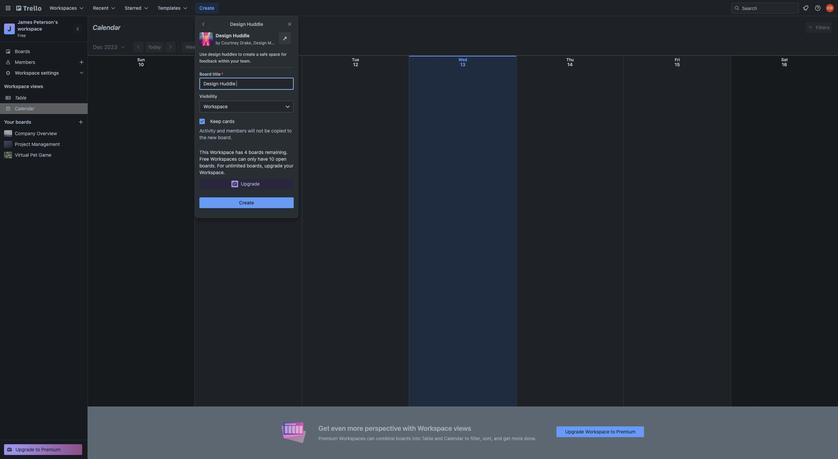 Task type: describe. For each thing, give the bounding box(es) containing it.
peterson's
[[34, 19, 58, 25]]

design
[[208, 52, 221, 57]]

recent button
[[89, 3, 119, 13]]

for
[[217, 163, 224, 169]]

this
[[199, 150, 209, 155]]

create inside primary element
[[199, 5, 214, 11]]

upgrade to premium
[[15, 447, 60, 453]]

virtual
[[15, 152, 29, 158]]

0 horizontal spatial more
[[347, 425, 363, 433]]

0 notifications image
[[802, 4, 810, 12]]

by
[[216, 40, 220, 45]]

project management link
[[15, 141, 84, 148]]

filters
[[816, 25, 830, 30]]

fri
[[675, 57, 680, 62]]

mon
[[244, 57, 253, 62]]

not
[[256, 128, 263, 134]]

members
[[226, 128, 247, 134]]

j link
[[4, 24, 15, 34]]

boards inside this workspace has 4 boards remaining. free workspaces can only have 10 open boards. for unlimited boards, upgrade your workspace.
[[249, 150, 264, 155]]

open
[[276, 156, 286, 162]]

with
[[403, 425, 416, 433]]

virtual pet game link
[[15, 152, 84, 159]]

members
[[15, 59, 35, 65]]

1 horizontal spatial and
[[435, 436, 443, 442]]

primary element
[[0, 0, 838, 16]]

dec
[[93, 44, 103, 50]]

boards.
[[199, 163, 216, 169]]

16
[[782, 62, 787, 67]]

boards inside your boards with 3 items "element"
[[16, 119, 31, 125]]

safe
[[260, 52, 268, 57]]

project management
[[15, 142, 60, 147]]

workspace.
[[199, 170, 225, 176]]

0 horizontal spatial table
[[15, 95, 26, 101]]

workspace inside get even more perspective with workspace views premium workspaces can combine boards into table and calendar to filter, sort, and get more done.
[[418, 425, 452, 433]]

filters button
[[806, 22, 832, 33]]

10 inside this workspace has 4 boards remaining. free workspaces can only have 10 open boards. for unlimited boards, upgrade your workspace.
[[269, 156, 274, 162]]

starred
[[125, 5, 141, 11]]

sat
[[781, 57, 788, 62]]

1 vertical spatial create
[[239, 200, 254, 206]]

*
[[221, 72, 223, 77]]

filter,
[[471, 436, 482, 442]]

workspace
[[18, 26, 42, 32]]

calendar inside get even more perspective with workspace views premium workspaces can combine boards into table and calendar to filter, sort, and get more done.
[[444, 436, 464, 442]]

workspace navigation collapse icon image
[[73, 24, 83, 34]]

unlimited
[[226, 163, 246, 169]]

title
[[213, 72, 221, 77]]

feedback
[[199, 59, 217, 64]]

even
[[331, 425, 346, 433]]

company overview
[[15, 131, 57, 136]]

huddles
[[222, 52, 237, 57]]

2 vertical spatial design
[[253, 40, 267, 45]]

boards inside get even more perspective with workspace views premium workspaces can combine boards into table and calendar to filter, sort, and get more done.
[[396, 436, 411, 442]]

dec 2023 button
[[90, 42, 125, 53]]

overview
[[37, 131, 57, 136]]

members link
[[0, 57, 88, 68]]

james
[[18, 19, 32, 25]]

get
[[319, 425, 330, 433]]

have
[[258, 156, 268, 162]]

table link
[[15, 95, 84, 101]]

upgrade for upgrade
[[241, 181, 260, 187]]

workspace inside popup button
[[15, 70, 40, 76]]

your boards with 3 items element
[[4, 118, 68, 126]]

drake,
[[240, 40, 252, 45]]

14
[[567, 62, 573, 67]]

open information menu image
[[815, 5, 821, 11]]

keep cards
[[210, 119, 235, 124]]

boards link
[[0, 46, 88, 57]]

to inside 'activity and members will not be copied to the new board.'
[[287, 128, 292, 134]]

courtney
[[221, 40, 239, 45]]

15
[[675, 62, 680, 67]]

get even more perspective with workspace views premium workspaces can combine boards into table and calendar to filter, sort, and get more done.
[[319, 425, 536, 442]]

thu
[[566, 57, 574, 62]]

to inside get even more perspective with workspace views premium workspaces can combine boards into table and calendar to filter, sort, and get more done.
[[465, 436, 469, 442]]

week
[[186, 44, 198, 50]]

can inside get even more perspective with workspace views premium workspaces can combine boards into table and calendar to filter, sort, and get more done.
[[367, 436, 375, 442]]

use
[[199, 52, 207, 57]]

activity
[[199, 128, 216, 134]]

huddle for design huddle by courtney drake, design manager @ trello
[[233, 33, 250, 38]]

space
[[269, 52, 280, 57]]

your inside use design huddles to create a safe space for feedback within your team.
[[231, 59, 239, 64]]

return to previous screen image
[[201, 22, 206, 27]]

within
[[218, 59, 230, 64]]

the
[[199, 135, 206, 140]]

1 vertical spatial create button
[[199, 198, 294, 209]]

cards
[[222, 119, 235, 124]]

upgrade for upgrade to premium
[[15, 447, 34, 453]]

upgrade workspace to premium link
[[557, 427, 644, 438]]

done.
[[524, 436, 536, 442]]

will
[[248, 128, 255, 134]]

wed
[[459, 57, 467, 62]]

0 horizontal spatial views
[[30, 84, 43, 89]]

activity and members will not be copied to the new board.
[[199, 128, 292, 140]]

11
[[246, 62, 251, 67]]

views inside get even more perspective with workspace views premium workspaces can combine boards into table and calendar to filter, sort, and get more done.
[[454, 425, 471, 433]]

upgrade to premium link
[[4, 445, 82, 456]]

only
[[247, 156, 256, 162]]

be
[[265, 128, 270, 134]]

huddle for design huddle
[[247, 21, 263, 27]]

design for design huddle
[[230, 21, 246, 27]]

boards
[[15, 49, 30, 54]]



Task type: locate. For each thing, give the bounding box(es) containing it.
table right into
[[422, 436, 433, 442]]

0 vertical spatial premium
[[617, 429, 636, 435]]

back to home image
[[16, 3, 41, 13]]

table inside get even more perspective with workspace views premium workspaces can combine boards into table and calendar to filter, sort, and get more done.
[[422, 436, 433, 442]]

game
[[39, 152, 51, 158]]

1 horizontal spatial your
[[284, 163, 294, 169]]

4
[[244, 150, 247, 155]]

0 horizontal spatial can
[[238, 156, 246, 162]]

a
[[256, 52, 259, 57]]

premium inside upgrade workspace to premium link
[[617, 429, 636, 435]]

your down the open in the left of the page
[[284, 163, 294, 169]]

pet
[[30, 152, 37, 158]]

0 horizontal spatial and
[[217, 128, 225, 134]]

this workspace has 4 boards remaining. free workspaces can only have 10 open boards. for unlimited boards, upgrade your workspace.
[[199, 150, 294, 176]]

can left combine on the left of page
[[367, 436, 375, 442]]

more right get
[[512, 436, 523, 442]]

design huddle
[[230, 21, 263, 27]]

create button down upgrade button
[[199, 198, 294, 209]]

design
[[230, 21, 246, 27], [216, 33, 232, 38], [253, 40, 267, 45]]

settings
[[41, 70, 59, 76]]

virtual pet game
[[15, 152, 51, 158]]

james peterson's workspace free
[[18, 19, 59, 38]]

your
[[4, 119, 14, 125]]

upgrade
[[241, 181, 260, 187], [565, 429, 584, 435], [15, 447, 34, 453]]

1 vertical spatial can
[[367, 436, 375, 442]]

1 vertical spatial calendar
[[15, 106, 34, 112]]

1 horizontal spatial workspaces
[[210, 156, 237, 162]]

sort,
[[483, 436, 493, 442]]

board.
[[218, 135, 232, 140]]

0 horizontal spatial your
[[231, 59, 239, 64]]

christina overa (christinaovera) image
[[826, 4, 834, 12]]

free inside this workspace has 4 boards remaining. free workspaces can only have 10 open boards. for unlimited boards, upgrade your workspace.
[[199, 156, 209, 162]]

free down the this
[[199, 156, 209, 162]]

project
[[15, 142, 30, 147]]

0 vertical spatial workspaces
[[50, 5, 77, 11]]

workspace settings button
[[0, 68, 88, 79]]

0 vertical spatial boards
[[16, 119, 31, 125]]

0 vertical spatial can
[[238, 156, 246, 162]]

design huddle link
[[216, 32, 276, 39]]

create button up "return to previous screen" icon
[[195, 3, 218, 13]]

design up by
[[216, 33, 232, 38]]

0 vertical spatial calendar
[[93, 24, 121, 31]]

huddle inside the design huddle by courtney drake, design manager @ trello
[[233, 33, 250, 38]]

can inside this workspace has 4 boards remaining. free workspaces can only have 10 open boards. for unlimited boards, upgrade your workspace.
[[238, 156, 246, 162]]

search image
[[734, 5, 740, 11]]

free down workspace
[[18, 33, 26, 38]]

1 vertical spatial free
[[199, 156, 209, 162]]

1 horizontal spatial table
[[422, 436, 433, 442]]

james peterson's workspace link
[[18, 19, 59, 32]]

huddle up drake,
[[233, 33, 250, 38]]

company
[[15, 131, 35, 136]]

workspaces
[[50, 5, 77, 11], [210, 156, 237, 162], [339, 436, 366, 442]]

boards down with
[[396, 436, 411, 442]]

1 vertical spatial workspaces
[[210, 156, 237, 162]]

table down workspace views
[[15, 95, 26, 101]]

week button
[[182, 42, 212, 53]]

1 horizontal spatial views
[[454, 425, 471, 433]]

create
[[243, 52, 255, 57]]

1 horizontal spatial calendar
[[93, 24, 121, 31]]

1 vertical spatial upgrade
[[565, 429, 584, 435]]

1 vertical spatial premium
[[319, 436, 338, 442]]

0 horizontal spatial create
[[199, 5, 214, 11]]

2 vertical spatial upgrade
[[15, 447, 34, 453]]

your down huddles
[[231, 59, 239, 64]]

workspaces button
[[45, 3, 88, 13]]

templates
[[158, 5, 181, 11]]

trello
[[290, 40, 301, 45]]

2 horizontal spatial upgrade
[[565, 429, 584, 435]]

into
[[412, 436, 421, 442]]

2 vertical spatial calendar
[[444, 436, 464, 442]]

0 vertical spatial upgrade
[[241, 181, 260, 187]]

1 horizontal spatial boards
[[249, 150, 264, 155]]

has
[[235, 150, 243, 155]]

workspaces inside get even more perspective with workspace views premium workspaces can combine boards into table and calendar to filter, sort, and get more done.
[[339, 436, 366, 442]]

views up filter,
[[454, 425, 471, 433]]

get
[[503, 436, 511, 442]]

recent
[[93, 5, 109, 11]]

upgrade for upgrade workspace to premium
[[565, 429, 584, 435]]

tue
[[352, 57, 359, 62]]

0 horizontal spatial free
[[18, 33, 26, 38]]

your boards
[[4, 119, 31, 125]]

and
[[217, 128, 225, 134], [435, 436, 443, 442], [494, 436, 502, 442]]

your inside this workspace has 4 boards remaining. free workspaces can only have 10 open boards. for unlimited boards, upgrade your workspace.
[[284, 163, 294, 169]]

1 horizontal spatial can
[[367, 436, 375, 442]]

views down workspace settings at the left top of the page
[[30, 84, 43, 89]]

1 vertical spatial your
[[284, 163, 294, 169]]

can down has
[[238, 156, 246, 162]]

0 vertical spatial create
[[199, 5, 214, 11]]

0 horizontal spatial boards
[[16, 119, 31, 125]]

0 horizontal spatial upgrade
[[15, 447, 34, 453]]

0 vertical spatial 10
[[139, 62, 144, 67]]

1 vertical spatial views
[[454, 425, 471, 433]]

premium inside upgrade to premium link
[[41, 447, 60, 453]]

1 horizontal spatial free
[[199, 156, 209, 162]]

huddle up design huddle link
[[247, 21, 263, 27]]

create down upgrade button
[[239, 200, 254, 206]]

upgrade button
[[199, 179, 294, 190]]

0 vertical spatial create button
[[195, 3, 218, 13]]

design huddle by courtney drake, design manager @ trello
[[216, 33, 301, 45]]

new
[[208, 135, 217, 140]]

10
[[139, 62, 144, 67], [269, 156, 274, 162]]

1 horizontal spatial 10
[[269, 156, 274, 162]]

boards,
[[247, 163, 263, 169]]

create
[[199, 5, 214, 11], [239, 200, 254, 206]]

boards up company
[[16, 119, 31, 125]]

1 horizontal spatial more
[[512, 436, 523, 442]]

remaining.
[[265, 150, 288, 155]]

premium inside get even more perspective with workspace views premium workspaces can combine boards into table and calendar to filter, sort, and get more done.
[[319, 436, 338, 442]]

upgrade inside button
[[241, 181, 260, 187]]

more right 'even'
[[347, 425, 363, 433]]

today button
[[145, 42, 164, 53]]

1 horizontal spatial upgrade
[[241, 181, 260, 187]]

0 horizontal spatial premium
[[41, 447, 60, 453]]

0 vertical spatial huddle
[[247, 21, 263, 27]]

and inside 'activity and members will not be copied to the new board.'
[[217, 128, 225, 134]]

calendar down recent popup button
[[93, 24, 121, 31]]

add board image
[[78, 120, 84, 125]]

1 vertical spatial huddle
[[233, 33, 250, 38]]

manager
[[268, 40, 284, 45]]

0 vertical spatial your
[[231, 59, 239, 64]]

0 vertical spatial views
[[30, 84, 43, 89]]

perspective
[[365, 425, 401, 433]]

None text field
[[199, 78, 294, 90]]

and up board.
[[217, 128, 225, 134]]

2 horizontal spatial workspaces
[[339, 436, 366, 442]]

j
[[8, 25, 11, 33]]

2 horizontal spatial premium
[[617, 429, 636, 435]]

workspaces inside this workspace has 4 boards remaining. free workspaces can only have 10 open boards. for unlimited boards, upgrade your workspace.
[[210, 156, 237, 162]]

to inside use design huddles to create a safe space for feedback within your team.
[[238, 52, 242, 57]]

design up design huddle link
[[230, 21, 246, 27]]

13
[[460, 62, 466, 67]]

workspaces inside dropdown button
[[50, 5, 77, 11]]

keep
[[210, 119, 221, 124]]

1 horizontal spatial create
[[239, 200, 254, 206]]

@
[[286, 40, 289, 45]]

2023
[[104, 44, 117, 50]]

1 horizontal spatial premium
[[319, 436, 338, 442]]

2 horizontal spatial boards
[[396, 436, 411, 442]]

2 horizontal spatial calendar
[[444, 436, 464, 442]]

calendar
[[93, 24, 121, 31], [15, 106, 34, 112], [444, 436, 464, 442]]

visibility
[[199, 94, 217, 99]]

0 vertical spatial free
[[18, 33, 26, 38]]

2 horizontal spatial and
[[494, 436, 502, 442]]

create up "return to previous screen" icon
[[199, 5, 214, 11]]

Search field
[[740, 3, 799, 13]]

more
[[347, 425, 363, 433], [512, 436, 523, 442]]

1 vertical spatial design
[[216, 33, 232, 38]]

copied
[[271, 128, 286, 134]]

management
[[32, 142, 60, 147]]

0 vertical spatial table
[[15, 95, 26, 101]]

templates button
[[154, 3, 191, 13]]

free inside james peterson's workspace free
[[18, 33, 26, 38]]

board
[[199, 72, 211, 77]]

2 vertical spatial premium
[[41, 447, 60, 453]]

0 vertical spatial more
[[347, 425, 363, 433]]

2 vertical spatial boards
[[396, 436, 411, 442]]

boards up only
[[249, 150, 264, 155]]

and left get
[[494, 436, 502, 442]]

and right into
[[435, 436, 443, 442]]

calendar left filter,
[[444, 436, 464, 442]]

1 vertical spatial 10
[[269, 156, 274, 162]]

team.
[[240, 59, 251, 64]]

use design huddles to create a safe space for feedback within your team.
[[199, 52, 287, 64]]

table
[[15, 95, 26, 101], [422, 436, 433, 442]]

create button inside primary element
[[195, 3, 218, 13]]

2 vertical spatial workspaces
[[339, 436, 366, 442]]

your
[[231, 59, 239, 64], [284, 163, 294, 169]]

design for design huddle by courtney drake, design manager @ trello
[[216, 33, 232, 38]]

0 horizontal spatial calendar
[[15, 106, 34, 112]]

calendar up your boards at the top of page
[[15, 106, 34, 112]]

Calendar text field
[[93, 21, 121, 34]]

dec 2023
[[93, 44, 117, 50]]

workspaces up peterson's
[[50, 5, 77, 11]]

board title *
[[199, 72, 223, 77]]

company overview link
[[15, 130, 84, 137]]

1 vertical spatial boards
[[249, 150, 264, 155]]

1 vertical spatial table
[[422, 436, 433, 442]]

upgrade
[[264, 163, 283, 169]]

workspace inside this workspace has 4 boards remaining. free workspaces can only have 10 open boards. for unlimited boards, upgrade your workspace.
[[210, 150, 234, 155]]

upgrade workspace to premium
[[565, 429, 636, 435]]

starred button
[[121, 3, 152, 13]]

create button
[[195, 3, 218, 13], [199, 198, 294, 209]]

workspace settings
[[15, 70, 59, 76]]

0 horizontal spatial workspaces
[[50, 5, 77, 11]]

workspaces down 'even'
[[339, 436, 366, 442]]

0 horizontal spatial 10
[[139, 62, 144, 67]]

1 vertical spatial more
[[512, 436, 523, 442]]

0 vertical spatial design
[[230, 21, 246, 27]]

sun
[[137, 57, 145, 62]]

close popover image
[[287, 22, 292, 27]]

workspaces up for
[[210, 156, 237, 162]]

design up the a
[[253, 40, 267, 45]]



Task type: vqa. For each thing, say whether or not it's contained in the screenshot.
be
yes



